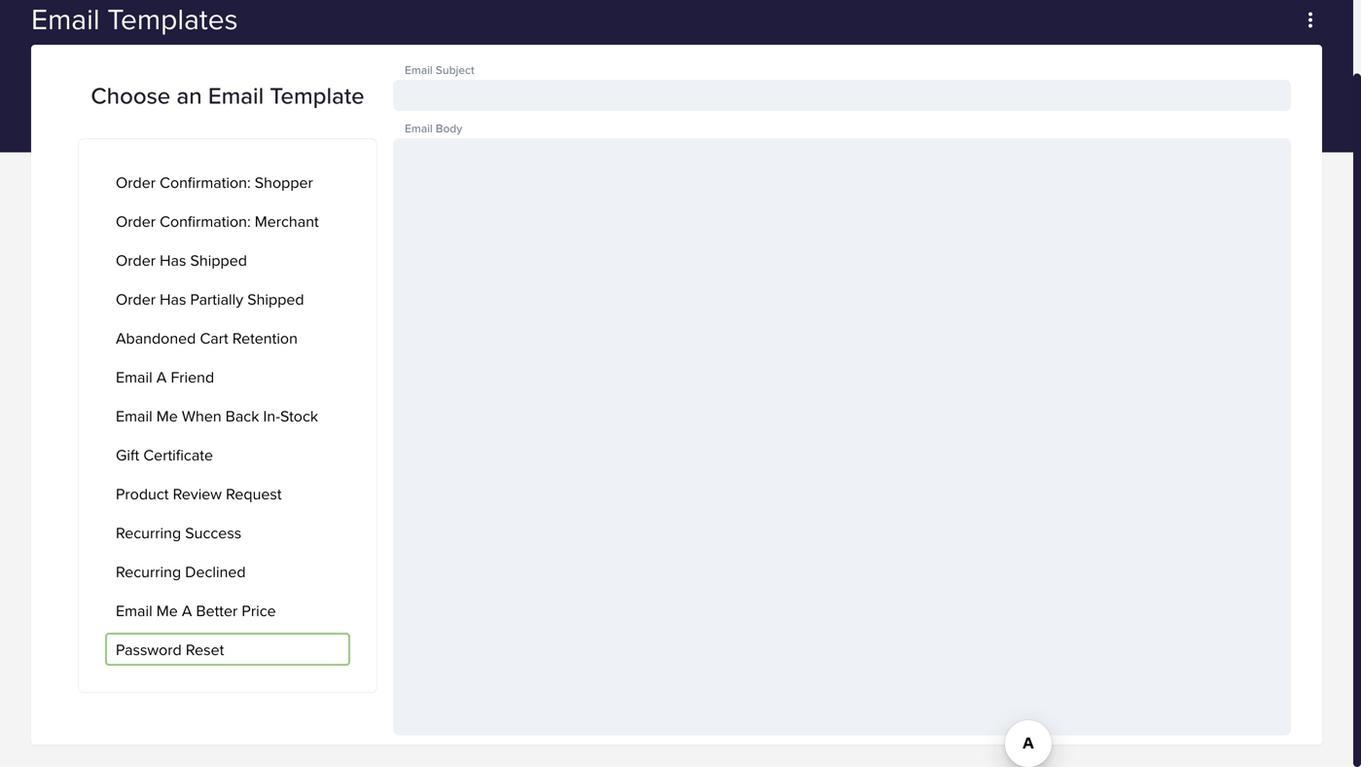 Task type: locate. For each thing, give the bounding box(es) containing it.
confirmation: up the order confirmation: merchant
[[160, 171, 251, 193]]

friend
[[171, 365, 214, 388]]

abandoned cart retention button
[[106, 322, 349, 353]]

has inside button
[[160, 288, 186, 310]]

gift certificate
[[116, 443, 213, 466]]

a
[[157, 365, 167, 388], [182, 599, 192, 621]]

0 vertical spatial confirmation:
[[160, 171, 251, 193]]

1 recurring from the top
[[116, 521, 181, 544]]

order has partially shipped
[[116, 288, 304, 310]]

partially
[[190, 288, 243, 310]]

0 vertical spatial shipped
[[190, 249, 247, 271]]

recurring for recurring declined
[[116, 560, 181, 583]]

product
[[116, 482, 169, 505]]

recurring inside button
[[116, 521, 181, 544]]

4 order from the top
[[116, 288, 156, 310]]

0 horizontal spatial shipped
[[190, 249, 247, 271]]

has up order has partially shipped at the top left of page
[[160, 249, 186, 271]]

email a friend button
[[106, 361, 349, 392]]

email me a better price
[[116, 599, 276, 621]]

me for when
[[157, 404, 178, 427]]

1 vertical spatial has
[[160, 288, 186, 310]]

0 vertical spatial has
[[160, 249, 186, 271]]

2 me from the top
[[157, 599, 178, 621]]

gift certificate button
[[106, 439, 349, 470]]

1 horizontal spatial shipped
[[247, 288, 304, 310]]

has
[[160, 249, 186, 271], [160, 288, 186, 310]]

1 confirmation: from the top
[[160, 171, 251, 193]]

2 confirmation: from the top
[[160, 210, 251, 232]]

0 vertical spatial recurring
[[116, 521, 181, 544]]

me left when
[[157, 404, 178, 427]]

a left better
[[182, 599, 192, 621]]

abandoned
[[116, 327, 196, 349]]

email a friend
[[116, 365, 214, 388]]

recurring declined button
[[106, 556, 349, 587]]

merchant
[[255, 210, 319, 232]]

0 vertical spatial a
[[157, 365, 167, 388]]

choose
[[91, 78, 171, 112]]

email me when back in-stock
[[116, 404, 318, 427]]

email left body
[[405, 120, 433, 137]]

1 order from the top
[[116, 171, 156, 193]]

email right an
[[208, 78, 264, 112]]

gift
[[116, 443, 139, 466]]

2 has from the top
[[160, 288, 186, 310]]

shipped
[[190, 249, 247, 271], [247, 288, 304, 310]]

recurring declined
[[116, 560, 246, 583]]

email left subject
[[405, 61, 433, 78]]

review
[[173, 482, 222, 505]]

email for email me when back in-stock
[[116, 404, 152, 427]]

a left 'friend'
[[157, 365, 167, 388]]

me
[[157, 404, 178, 427], [157, 599, 178, 621]]

email subject
[[405, 61, 475, 78]]

recurring down recurring success
[[116, 560, 181, 583]]

has down order has shipped
[[160, 288, 186, 310]]

recurring inside button
[[116, 560, 181, 583]]

0 vertical spatial me
[[157, 404, 178, 427]]

me up the password reset
[[157, 599, 178, 621]]

has inside button
[[160, 249, 186, 271]]

email me a better price button
[[106, 595, 349, 626]]

Email Body text field
[[393, 138, 1292, 735]]

2 recurring from the top
[[116, 560, 181, 583]]

email down abandoned
[[116, 365, 152, 388]]

1 vertical spatial me
[[157, 599, 178, 621]]

order for order confirmation: merchant
[[116, 210, 156, 232]]

1 has from the top
[[160, 249, 186, 271]]

order inside button
[[116, 249, 156, 271]]

1 vertical spatial recurring
[[116, 560, 181, 583]]

1 vertical spatial confirmation:
[[160, 210, 251, 232]]

certificate
[[143, 443, 213, 466]]

subject
[[436, 61, 475, 78]]

recurring success
[[116, 521, 242, 544]]

order confirmation: shopper button
[[106, 166, 349, 198]]

body
[[436, 120, 463, 137]]

1 vertical spatial shipped
[[247, 288, 304, 310]]

order has shipped button
[[106, 244, 349, 275]]

confirmation: down order confirmation: shopper
[[160, 210, 251, 232]]

2 order from the top
[[116, 210, 156, 232]]

1 horizontal spatial a
[[182, 599, 192, 621]]

order for order has shipped
[[116, 249, 156, 271]]

an
[[177, 78, 202, 112]]

recurring success button
[[106, 517, 349, 548]]

confirmation: for merchant
[[160, 210, 251, 232]]

order for order confirmation: shopper
[[116, 171, 156, 193]]

order has partially shipped button
[[106, 283, 349, 314]]

confirmation:
[[160, 171, 251, 193], [160, 210, 251, 232]]

shipped down the order confirmation: merchant
[[190, 249, 247, 271]]

shipped up "retention"
[[247, 288, 304, 310]]

price
[[242, 599, 276, 621]]

choose an email template
[[91, 78, 365, 112]]

template
[[270, 78, 365, 112]]

1 me from the top
[[157, 404, 178, 427]]

recurring down the "product" in the bottom of the page
[[116, 521, 181, 544]]

recurring
[[116, 521, 181, 544], [116, 560, 181, 583]]

order
[[116, 171, 156, 193], [116, 210, 156, 232], [116, 249, 156, 271], [116, 288, 156, 310]]

email
[[405, 61, 433, 78], [208, 78, 264, 112], [405, 120, 433, 137], [116, 365, 152, 388], [116, 404, 152, 427], [116, 599, 152, 621]]

password reset button
[[106, 634, 349, 665]]

3 order from the top
[[116, 249, 156, 271]]

email up password
[[116, 599, 152, 621]]

email up gift
[[116, 404, 152, 427]]



Task type: describe. For each thing, give the bounding box(es) containing it.
email for email body
[[405, 120, 433, 137]]

shipped inside button
[[190, 249, 247, 271]]

cart
[[200, 327, 228, 349]]

password
[[116, 638, 182, 660]]

email me when back in-stock button
[[106, 400, 349, 431]]

success
[[185, 521, 242, 544]]

product review request
[[116, 482, 282, 505]]

order confirmation: merchant
[[116, 210, 319, 232]]

1 vertical spatial a
[[182, 599, 192, 621]]

email for email subject
[[405, 61, 433, 78]]

email for email me a better price
[[116, 599, 152, 621]]

shipped inside button
[[247, 288, 304, 310]]

me for a
[[157, 599, 178, 621]]

reset
[[186, 638, 224, 660]]

has for shipped
[[160, 249, 186, 271]]

has for partially
[[160, 288, 186, 310]]

order confirmation: shopper
[[116, 171, 313, 193]]

order confirmation: merchant button
[[106, 205, 349, 237]]

abandoned cart retention
[[116, 327, 298, 349]]

product review request button
[[106, 478, 349, 509]]

email for email a friend
[[116, 365, 152, 388]]

confirmation: for shopper
[[160, 171, 251, 193]]

declined
[[185, 560, 246, 583]]

0 horizontal spatial a
[[157, 365, 167, 388]]

retention
[[232, 327, 298, 349]]

stock
[[280, 404, 318, 427]]

order for order has partially shipped
[[116, 288, 156, 310]]

better
[[196, 599, 238, 621]]

in-
[[263, 404, 280, 427]]

shopper
[[255, 171, 313, 193]]

back
[[226, 404, 259, 427]]

Email Subject text field
[[393, 80, 1292, 111]]

email body
[[405, 120, 463, 137]]

recurring for recurring success
[[116, 521, 181, 544]]

order has shipped
[[116, 249, 247, 271]]

when
[[182, 404, 222, 427]]

password reset
[[116, 638, 224, 660]]

request
[[226, 482, 282, 505]]



Task type: vqa. For each thing, say whether or not it's contained in the screenshot.
Confirmation:
yes



